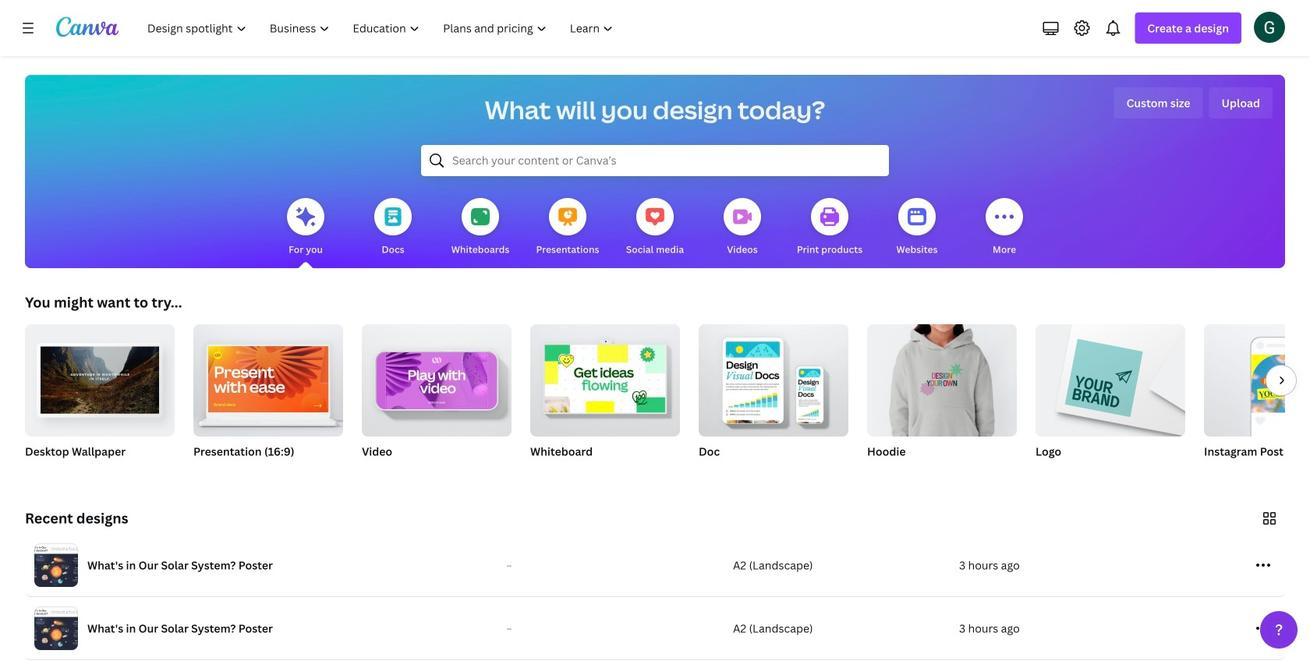 Task type: describe. For each thing, give the bounding box(es) containing it.
Search search field
[[453, 146, 858, 176]]



Task type: locate. For each thing, give the bounding box(es) containing it.
group
[[25, 318, 175, 479], [25, 318, 175, 437], [193, 318, 343, 479], [193, 318, 343, 437], [362, 318, 512, 479], [362, 318, 512, 437], [531, 318, 680, 479], [531, 318, 680, 437], [699, 318, 849, 479], [699, 318, 849, 437], [868, 325, 1017, 479], [868, 325, 1017, 437], [1036, 325, 1186, 479], [1205, 325, 1311, 479]]

greg robinson image
[[1255, 12, 1286, 43]]

None search field
[[421, 145, 889, 176]]

top level navigation element
[[137, 12, 627, 44]]



Task type: vqa. For each thing, say whether or not it's contained in the screenshot.
SEARCH BOX
yes



